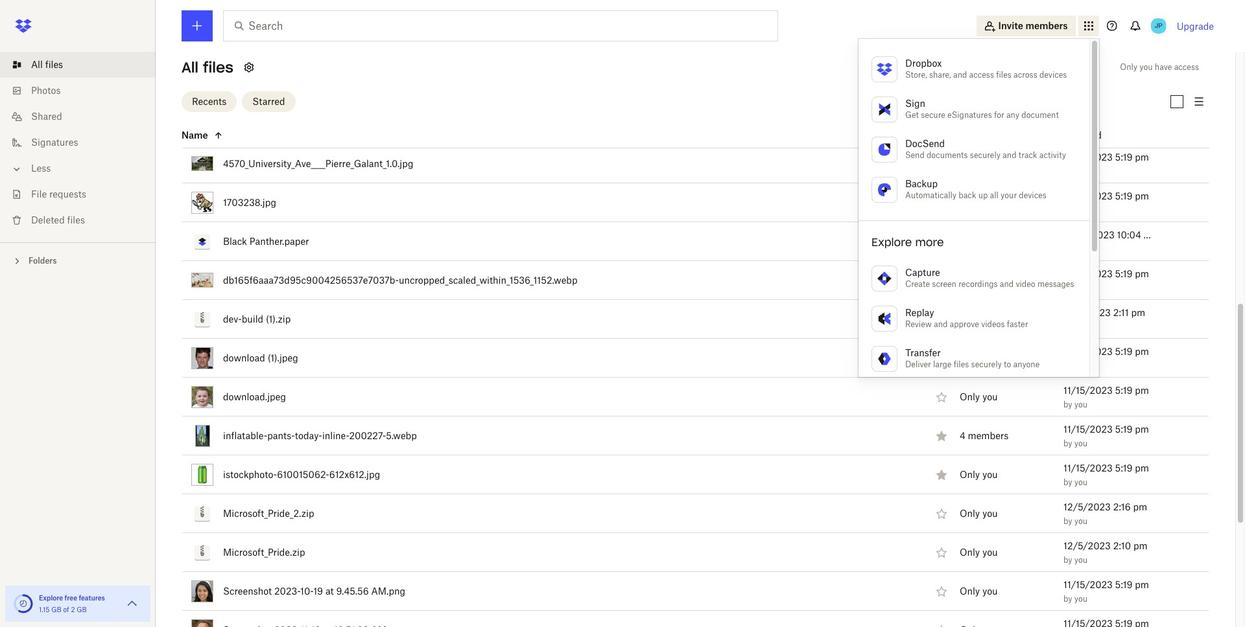 Task type: vqa. For each thing, say whether or not it's contained in the screenshot.
'Dropbox'
yes



Task type: locate. For each thing, give the bounding box(es) containing it.
only for db165f6aaa73d95c9004256537e7037b-uncropped_scaled_within_1536_1152.webp
[[960, 275, 980, 286]]

securely left to
[[971, 360, 1002, 370]]

3 5:19 from the top
[[1115, 190, 1133, 201]]

files left the across
[[996, 70, 1012, 80]]

you inside "name 4570_university_ave____pierre_galant_1.0.jpg, modified 11/15/2023 5:19 pm," element
[[982, 158, 998, 169]]

5:19
[[1115, 113, 1133, 124], [1115, 151, 1133, 162], [1115, 190, 1133, 201], [1115, 268, 1133, 279], [1115, 346, 1133, 357], [1115, 385, 1133, 396], [1115, 424, 1133, 435], [1115, 463, 1133, 474], [1115, 579, 1133, 591]]

1 vertical spatial am
[[1144, 229, 1157, 240]]

gb left of at the left bottom of page
[[51, 606, 61, 614]]

free
[[65, 595, 77, 602]]

dev-build (1).zip link
[[223, 312, 291, 327]]

12/5/2023 2:10 pm by you
[[1064, 541, 1148, 565]]

name db165f6aaa73d95c9004256537e7037b-uncropped_scaled_within_1536_1152.webp, modified 11/15/2023 5:19 pm, element
[[182, 261, 1209, 300]]

backup automatically back up all your devices
[[905, 178, 1047, 200]]

you
[[1140, 62, 1153, 72], [982, 81, 998, 92], [982, 119, 998, 130], [982, 158, 998, 169], [982, 197, 998, 208], [982, 275, 998, 286], [1074, 283, 1088, 293], [982, 314, 998, 325], [982, 353, 998, 364], [982, 392, 998, 403], [1074, 400, 1088, 410], [1074, 439, 1088, 448], [982, 470, 998, 481], [1074, 478, 1088, 487], [982, 509, 998, 520], [1074, 517, 1088, 526], [982, 547, 998, 559], [1074, 555, 1088, 565], [982, 586, 998, 597], [1074, 594, 1088, 604]]

all files list item
[[0, 52, 156, 78]]

only you button for microsoft_pride_2.zip
[[960, 507, 998, 522]]

all up recents
[[182, 58, 199, 77]]

am down only you have access
[[1144, 74, 1157, 85]]

inflatable-pants-today-inline-200227-5.webp link
[[223, 428, 417, 444]]

only you inside the name db165f6aaa73d95c9004256537e7037b-uncropped_scaled_within_1536_1152.webp, modified 11/15/2023 5:19 pm, element
[[960, 275, 998, 286]]

7 5:19 from the top
[[1115, 424, 1133, 435]]

access right have
[[1174, 62, 1199, 72]]

11/15/2023 5:19 pm down modified button
[[1064, 151, 1149, 162]]

1 vertical spatial devices
[[1019, 191, 1047, 200]]

4 only you button from the top
[[960, 196, 998, 210]]

only you button inside "name 4570_university_ave____pierre_galant_1.0.jpg, modified 11/15/2023 5:19 pm," element
[[960, 157, 998, 171]]

by inside 12/5/2023 2:10 pm by you
[[1064, 555, 1072, 565]]

1 add to starred image from the top
[[934, 78, 949, 94]]

9 only you from the top
[[960, 470, 998, 481]]

only you button inside name 52f9044b7e2655d26eb85c0b2abdc392-uncropped_scaled_within_1536_1152.webp, modified 11/15/2023 5:19 pm, element
[[960, 118, 998, 132]]

only you button inside name 1703238.jpg, modified 11/15/2023 5:19 pm, "element"
[[960, 196, 998, 210]]

612x612.jpg
[[329, 469, 380, 480]]

0 vertical spatial remove from starred image
[[934, 117, 949, 133]]

upgrade
[[1177, 20, 1214, 31]]

add to starred image for screenshot 2023-10-19 at 9.45.56 am.png
[[934, 584, 949, 600]]

2
[[71, 606, 75, 614]]

remove from starred image up 'docsend'
[[934, 117, 949, 133]]

only you inside name dev-build (1).zip, modified 12/5/2023 2:11 pm, element
[[960, 314, 998, 325]]

add to starred image
[[934, 195, 949, 210], [934, 312, 949, 327], [934, 389, 949, 405], [934, 506, 949, 522], [934, 584, 949, 600], [934, 623, 949, 628]]

2 add to starred image from the top
[[934, 234, 949, 249]]

5 add to starred image from the top
[[934, 545, 949, 561]]

7 by from the top
[[1064, 594, 1072, 604]]

only you inside name ☑️ james's to-dos.paper, modified 12/15/2023 10:06 am, "element"
[[960, 81, 998, 92]]

8 only you button from the top
[[960, 391, 998, 405]]

1 am from the top
[[1144, 74, 1157, 85]]

0 vertical spatial 12/15/2023
[[1064, 74, 1115, 85]]

by inside 12/5/2023 2:16 pm by you
[[1064, 517, 1072, 526]]

1 vertical spatial remove from starred image
[[934, 428, 949, 444]]

access
[[1174, 62, 1199, 72], [969, 70, 994, 80]]

0 vertical spatial devices
[[1040, 70, 1067, 80]]

explore
[[872, 236, 912, 249], [39, 595, 63, 602]]

_
[[223, 41, 227, 52]]

only inside "name 4570_university_ave____pierre_galant_1.0.jpg, modified 11/15/2023 5:19 pm," element
[[960, 158, 980, 169]]

1 horizontal spatial access
[[1174, 62, 1199, 72]]

0 vertical spatial securely
[[970, 150, 1001, 160]]

backup
[[905, 178, 938, 189]]

/istockphoto 610015062 612x612.jpg image
[[191, 464, 213, 486]]

11/15/2023 5:19 pm inside "element"
[[1064, 190, 1149, 201]]

7 11/15/2023 from the top
[[1064, 424, 1113, 435]]

19
[[313, 586, 323, 597]]

2 only you button from the top
[[960, 118, 998, 132]]

1 vertical spatial 12/5/2023
[[1064, 502, 1111, 513]]

12/5/2023 2:16 pm by you
[[1064, 502, 1147, 526]]

am
[[1144, 74, 1157, 85], [1144, 229, 1157, 240]]

only for 4570_university_ave____pierre_galant_1.0.jpg
[[960, 158, 980, 169]]

11/15/2023 5:19 pm for download (1).jpeg
[[1064, 346, 1149, 357]]

4 11/15/2023 5:19 pm by you from the top
[[1064, 463, 1149, 487]]

add to starred image
[[934, 78, 949, 94], [934, 234, 949, 249], [934, 273, 949, 288], [934, 351, 949, 366], [934, 545, 949, 561]]

name microsoft_pride_2.zip, modified 12/5/2023 2:16 pm, element
[[182, 495, 1209, 534]]

3 by from the top
[[1064, 439, 1072, 448]]

remove from starred image
[[934, 156, 949, 172], [934, 467, 949, 483]]

4 11/15/2023 5:19 pm from the top
[[1064, 346, 1149, 357]]

approve
[[950, 320, 979, 329]]

all files
[[182, 58, 233, 77], [31, 59, 63, 70]]

1 horizontal spatial explore
[[872, 236, 912, 249]]

name ☑️ james's to-dos.paper, modified 12/15/2023 10:06 am, element
[[182, 67, 1209, 106]]

documents
[[927, 150, 968, 160]]

2 11/15/2023 5:19 pm from the top
[[1064, 151, 1149, 162]]

0 vertical spatial am
[[1144, 74, 1157, 85]]

gb right 2
[[77, 606, 87, 614]]

(1).zip
[[266, 314, 291, 325]]

inflatable-pants-today-inline-200227-5.webp
[[223, 430, 417, 441]]

only you for istockphoto-610015062-612x612.jpg
[[960, 470, 998, 481]]

you inside 12/5/2023 2:16 pm by you
[[1074, 517, 1088, 526]]

2 only you from the top
[[960, 119, 998, 130]]

11/15/2023 5:19 pm up modified button
[[1064, 113, 1149, 124]]

2 am from the top
[[1144, 229, 1157, 240]]

screenshot
[[223, 586, 272, 597]]

signatures
[[31, 137, 78, 148]]

2 12/15/2023 from the top
[[1064, 229, 1115, 240]]

0 vertical spatial explore
[[872, 236, 912, 249]]

12/15/2023 left "10:04"
[[1064, 229, 1115, 240]]

12/5/2023 left 2:16
[[1064, 502, 1111, 513]]

am for 12/15/2023 10:06 am
[[1144, 74, 1157, 85]]

all files inside list item
[[31, 59, 63, 70]]

explore up 1.15
[[39, 595, 63, 602]]

0 vertical spatial 12/5/2023
[[1064, 307, 1111, 318]]

1 11/15/2023 5:19 pm from the top
[[1064, 113, 1149, 124]]

am inside "element"
[[1144, 74, 1157, 85]]

only you button
[[960, 79, 998, 94], [960, 118, 998, 132], [960, 157, 998, 171], [960, 196, 998, 210], [960, 274, 998, 288], [960, 313, 998, 327], [960, 352, 998, 366], [960, 391, 998, 405], [960, 468, 998, 483], [960, 507, 998, 522], [960, 546, 998, 560], [960, 585, 998, 599]]

only you inside name microsoft_pride.zip, modified 12/5/2023 2:10 pm, element
[[960, 547, 998, 559]]

by inside name inflatable-pants-today-inline-200227-5.webp, modified 11/15/2023 5:19 pm, element
[[1064, 439, 1072, 448]]

1 by from the top
[[1064, 283, 1072, 293]]

get
[[905, 110, 919, 120]]

am right "10:04"
[[1144, 229, 1157, 240]]

your
[[1001, 191, 1017, 200]]

name screenshot 2023-11-13 at 10.51.08 am.png, modified 11/15/2023 5:19 pm, element
[[182, 612, 1209, 628]]

only inside name microsoft_pride_2.zip, modified 12/5/2023 2:16 pm, element
[[960, 509, 980, 520]]

12/15/2023 10:04 am
[[1064, 229, 1157, 240]]

only you button for download.jpeg
[[960, 391, 998, 405]]

3 add to starred image from the top
[[934, 389, 949, 405]]

add to starred image for download.jpeg
[[934, 389, 949, 405]]

11/15/2023 inside "element"
[[1064, 190, 1113, 201]]

by for istockphoto-610015062-612x612.jpg
[[1064, 478, 1072, 487]]

6 5:19 from the top
[[1115, 385, 1133, 396]]

_ my paper doc.paper link
[[223, 39, 315, 55]]

quota usage element
[[13, 594, 34, 615]]

12 only you from the top
[[960, 586, 998, 597]]

remove from starred image inside name 52f9044b7e2655d26eb85c0b2abdc392-uncropped_scaled_within_1536_1152.webp, modified 11/15/2023 5:19 pm, element
[[934, 117, 949, 133]]

only you for dev-build (1).zip
[[960, 314, 998, 325]]

only inside name 52f9044b7e2655d26eb85c0b2abdc392-uncropped_scaled_within_1536_1152.webp, modified 11/15/2023 5:19 pm, element
[[960, 119, 980, 130]]

2 12/5/2023 from the top
[[1064, 502, 1111, 513]]

7 only you from the top
[[960, 353, 998, 364]]

10-
[[300, 586, 313, 597]]

photos link
[[10, 78, 156, 104]]

12/5/2023 left "2:11"
[[1064, 307, 1111, 318]]

by inside name screenshot 2023-10-19 at 9.45.56 am.png, modified 11/15/2023 5:19 pm, element
[[1064, 594, 1072, 604]]

to
[[1004, 360, 1011, 370]]

only for download (1).jpeg
[[960, 353, 980, 364]]

11/15/2023 5:19 pm by you inside name inflatable-pants-today-inline-200227-5.webp, modified 11/15/2023 5:19 pm, element
[[1064, 424, 1149, 448]]

and inside capture create screen recordings and video messages
[[1000, 280, 1014, 289]]

0 horizontal spatial gb
[[51, 606, 61, 614]]

explore free features 1.15 gb of 2 gb
[[39, 595, 105, 614]]

add to starred image inside name microsoft_pride_2.zip, modified 12/5/2023 2:16 pm, element
[[934, 506, 949, 522]]

devices right your
[[1019, 191, 1047, 200]]

12/5/2023 inside 12/5/2023 2:10 pm by you
[[1064, 541, 1111, 552]]

files inside transfer deliver large files securely to anyone
[[954, 360, 969, 370]]

only you for db165f6aaa73d95c9004256537e7037b-uncropped_scaled_within_1536_1152.webp
[[960, 275, 998, 286]]

shared
[[31, 111, 62, 122]]

2:10
[[1113, 541, 1131, 552]]

only inside name 1703238.jpg, modified 11/15/2023 5:19 pm, "element"
[[960, 197, 980, 208]]

remove from starred image inside "name 4570_university_ave____pierre_galant_1.0.jpg, modified 11/15/2023 5:19 pm," element
[[934, 156, 949, 172]]

10 only you button from the top
[[960, 507, 998, 522]]

only
[[1120, 62, 1138, 72], [960, 81, 980, 92], [960, 119, 980, 130], [960, 158, 980, 169], [960, 197, 980, 208], [960, 275, 980, 286], [960, 314, 980, 325], [960, 353, 980, 364], [960, 392, 980, 403], [960, 470, 980, 481], [960, 509, 980, 520], [960, 547, 980, 559], [960, 586, 980, 597]]

only you button inside name download (1).jpeg, modified 11/15/2023 5:19 pm, element
[[960, 352, 998, 366]]

at
[[325, 586, 334, 597]]

6 only you from the top
[[960, 314, 998, 325]]

pants-
[[267, 430, 295, 441]]

9 11/15/2023 from the top
[[1064, 579, 1113, 591]]

11/15/2023 5:19 pm down 12/5/2023 2:11 pm
[[1064, 346, 1149, 357]]

only for microsoft_pride.zip
[[960, 547, 980, 559]]

you inside name dev-build (1).zip, modified 12/5/2023 2:11 pm, element
[[982, 314, 998, 325]]

devices inside dropbox store, share, and access files across devices
[[1040, 70, 1067, 80]]

securely
[[970, 150, 1001, 160], [971, 360, 1002, 370]]

remove from starred image inside name inflatable-pants-today-inline-200227-5.webp, modified 11/15/2023 5:19 pm, element
[[934, 428, 949, 444]]

features
[[79, 595, 105, 602]]

add to starred image inside the name db165f6aaa73d95c9004256537e7037b-uncropped_scaled_within_1536_1152.webp, modified 11/15/2023 5:19 pm, element
[[934, 273, 949, 288]]

4 add to starred image from the top
[[934, 506, 949, 522]]

11 only you from the top
[[960, 547, 998, 559]]

explore left more
[[872, 236, 912, 249]]

remove from starred image inside name istockphoto-610015062-612x612.jpg, modified 11/15/2023 5:19 pm, "element"
[[934, 467, 949, 483]]

1 vertical spatial explore
[[39, 595, 63, 602]]

4570_university_ave____pierre_galant_1.0.jpg link
[[223, 156, 413, 172]]

name
[[182, 129, 208, 140]]

files up photos
[[45, 59, 63, 70]]

list
[[0, 44, 156, 243]]

1 remove from starred image from the top
[[934, 117, 949, 133]]

file requests link
[[10, 182, 156, 208]]

pm inside "element"
[[1135, 190, 1149, 201]]

recents button
[[182, 91, 237, 112]]

/inflatable pants today inline 200227 5.webp image
[[195, 425, 210, 447]]

and left video
[[1000, 280, 1014, 289]]

requests
[[49, 189, 86, 200]]

only you inside name 1703238.jpg, modified 11/15/2023 5:19 pm, "element"
[[960, 197, 998, 208]]

black panther.paper
[[223, 236, 309, 247]]

only for istockphoto-610015062-612x612.jpg
[[960, 470, 980, 481]]

8 11/15/2023 from the top
[[1064, 463, 1113, 474]]

add to starred image inside name 1703238.jpg, modified 11/15/2023 5:19 pm, "element"
[[934, 195, 949, 210]]

only you button inside name download.jpeg, modified 11/15/2023 5:19 pm, element
[[960, 391, 998, 405]]

5.webp
[[386, 430, 417, 441]]

4 by from the top
[[1064, 478, 1072, 487]]

add to starred image inside name ☑️ james's to-dos.paper, modified 12/15/2023 10:06 am, "element"
[[934, 78, 949, 94]]

3 11/15/2023 5:19 pm from the top
[[1064, 190, 1149, 201]]

0 horizontal spatial all files
[[31, 59, 63, 70]]

devices
[[1040, 70, 1067, 80], [1019, 191, 1047, 200]]

only you button for istockphoto-610015062-612x612.jpg
[[960, 468, 998, 483]]

name istockphoto-610015062-612x612.jpg, modified 11/15/2023 5:19 pm, element
[[182, 456, 1209, 495]]

9 only you button from the top
[[960, 468, 998, 483]]

8 5:19 from the top
[[1115, 463, 1133, 474]]

up
[[978, 191, 988, 200]]

3 11/15/2023 from the top
[[1064, 190, 1113, 201]]

by inside name download.jpeg, modified 11/15/2023 5:19 pm, element
[[1064, 400, 1072, 410]]

3 add to starred image from the top
[[934, 273, 949, 288]]

files right large on the bottom
[[954, 360, 969, 370]]

1 12/5/2023 from the top
[[1064, 307, 1111, 318]]

photos
[[31, 85, 61, 96]]

3 11/15/2023 5:19 pm by you from the top
[[1064, 424, 1149, 448]]

add to starred image for james's
[[934, 78, 949, 94]]

2 add to starred image from the top
[[934, 312, 949, 327]]

1 add to starred image from the top
[[934, 195, 949, 210]]

add to starred image inside name dev-build (1).zip, modified 12/5/2023 2:11 pm, element
[[934, 312, 949, 327]]

access up sign get secure esignatures for any document
[[969, 70, 994, 80]]

pm
[[1135, 113, 1149, 124], [1135, 151, 1149, 162], [1135, 190, 1149, 201], [1135, 268, 1149, 279], [1131, 307, 1145, 318], [1135, 346, 1149, 357], [1135, 385, 1149, 396], [1135, 424, 1149, 435], [1135, 463, 1149, 474], [1133, 502, 1147, 513], [1134, 541, 1148, 552], [1135, 579, 1149, 591]]

by inside name istockphoto-610015062-612x612.jpg, modified 11/15/2023 5:19 pm, "element"
[[1064, 478, 1072, 487]]

paper
[[245, 41, 270, 52]]

0 vertical spatial remove from starred image
[[934, 156, 949, 172]]

12/15/2023 left 10:06
[[1064, 74, 1115, 85]]

0 horizontal spatial all
[[31, 59, 43, 70]]

1 vertical spatial 12/15/2023
[[1064, 229, 1115, 240]]

11/15/2023 5:19 pm by you inside name screenshot 2023-10-19 at 9.45.56 am.png, modified 11/15/2023 5:19 pm, element
[[1064, 579, 1149, 604]]

0 horizontal spatial explore
[[39, 595, 63, 602]]

12/5/2023
[[1064, 307, 1111, 318], [1064, 502, 1111, 513], [1064, 541, 1111, 552]]

2 11/15/2023 5:19 pm by you from the top
[[1064, 385, 1149, 410]]

db165f6aaa73d95c9004256537e7037b-uncropped_scaled_within_1536_1152.webp
[[223, 275, 577, 286]]

and right review
[[934, 320, 948, 329]]

name button
[[182, 127, 928, 143]]

automatically
[[905, 191, 957, 200]]

only for download.jpeg
[[960, 392, 980, 403]]

2 remove from starred image from the top
[[934, 467, 949, 483]]

transfer deliver large files securely to anyone
[[905, 348, 1040, 370]]

1 vertical spatial securely
[[971, 360, 1002, 370]]

/db165f6aaa73d95c9004256537e7037b uncropped_scaled_within_1536_1152.webp image
[[191, 273, 213, 288]]

name dev-build (1).zip, modified 12/5/2023 2:11 pm, element
[[182, 300, 1209, 339]]

6 by from the top
[[1064, 555, 1072, 565]]

add to starred image for uncropped_scaled_within_1536_1152.webp
[[934, 273, 949, 288]]

all up photos
[[31, 59, 43, 70]]

4 5:19 from the top
[[1115, 268, 1133, 279]]

to-
[[273, 80, 285, 91]]

all inside list item
[[31, 59, 43, 70]]

members
[[968, 431, 1009, 442]]

11/15/2023 5:19 pm up 12/15/2023 10:04 am
[[1064, 190, 1149, 201]]

transfer
[[905, 348, 941, 359]]

only you button inside name ☑️ james's to-dos.paper, modified 12/15/2023 10:06 am, "element"
[[960, 79, 998, 94]]

only you inside name download.jpeg, modified 11/15/2023 5:19 pm, element
[[960, 392, 998, 403]]

only inside name download.jpeg, modified 11/15/2023 5:19 pm, element
[[960, 392, 980, 403]]

12 only you button from the top
[[960, 585, 998, 599]]

2 by from the top
[[1064, 400, 1072, 410]]

5 only you button from the top
[[960, 274, 998, 288]]

remove from starred image
[[934, 117, 949, 133], [934, 428, 949, 444]]

and left track
[[1003, 150, 1017, 160]]

/4570_university_ave____pierre_galant_1.0.jpg image
[[191, 156, 213, 171]]

add to starred image inside name black panther.paper, modified 12/15/2023 10:04 am, element
[[934, 234, 949, 249]]

1 only you from the top
[[960, 81, 998, 92]]

12/15/2023 inside "element"
[[1064, 74, 1115, 85]]

6 11/15/2023 from the top
[[1064, 385, 1113, 396]]

only inside name ☑️ james's to-dos.paper, modified 12/15/2023 10:06 am, "element"
[[960, 81, 980, 92]]

dropbox
[[905, 58, 942, 69]]

1 gb from the left
[[51, 606, 61, 614]]

deliver
[[905, 360, 931, 370]]

11 only you button from the top
[[960, 546, 998, 560]]

1 11/15/2023 from the top
[[1064, 113, 1113, 124]]

only inside name istockphoto-610015062-612x612.jpg, modified 11/15/2023 5:19 pm, "element"
[[960, 470, 980, 481]]

by inside the name db165f6aaa73d95c9004256537e7037b-uncropped_scaled_within_1536_1152.webp, modified 11/15/2023 5:19 pm, element
[[1064, 283, 1072, 293]]

activity
[[1039, 150, 1066, 160]]

only inside name screenshot 2023-10-19 at 9.45.56 am.png, modified 11/15/2023 5:19 pm, element
[[960, 586, 980, 597]]

only inside the name db165f6aaa73d95c9004256537e7037b-uncropped_scaled_within_1536_1152.webp, modified 11/15/2023 5:19 pm, element
[[960, 275, 980, 286]]

and inside dropbox store, share, and access files across devices
[[953, 70, 967, 80]]

12/5/2023 inside 12/5/2023 2:16 pm by you
[[1064, 502, 1111, 513]]

only you for download (1).jpeg
[[960, 353, 998, 364]]

all
[[182, 58, 199, 77], [31, 59, 43, 70]]

name download.jpeg, modified 11/15/2023 5:19 pm, element
[[182, 378, 1209, 417]]

1 horizontal spatial gb
[[77, 606, 87, 614]]

5 11/15/2023 5:19 pm by you from the top
[[1064, 579, 1149, 604]]

0 horizontal spatial access
[[969, 70, 994, 80]]

remove from starred image left 4
[[934, 428, 949, 444]]

only you button inside name istockphoto-610015062-612x612.jpg, modified 11/15/2023 5:19 pm, "element"
[[960, 468, 998, 483]]

devices right the across
[[1040, 70, 1067, 80]]

all files up photos
[[31, 59, 63, 70]]

1 11/15/2023 5:19 pm by you from the top
[[1064, 268, 1149, 293]]

today-
[[295, 430, 322, 441]]

screenshot 2023-10-19 at 9.45.56 am.png
[[223, 586, 405, 597]]

1 12/15/2023 from the top
[[1064, 74, 1115, 85]]

name download (1).jpeg, modified 11/15/2023 5:19 pm, element
[[182, 339, 1209, 378]]

list containing all files
[[0, 44, 156, 243]]

only you inside name download (1).jpeg, modified 11/15/2023 5:19 pm, element
[[960, 353, 998, 364]]

5 by from the top
[[1064, 517, 1072, 526]]

only you for screenshot 2023-10-19 at 9.45.56 am.png
[[960, 586, 998, 597]]

only you button for 4570_university_ave____pierre_galant_1.0.jpg
[[960, 157, 998, 171]]

explore inside explore free features 1.15 gb of 2 gb
[[39, 595, 63, 602]]

name microsoft_pride.zip, modified 12/5/2023 2:10 pm, element
[[182, 534, 1209, 573]]

4 only you from the top
[[960, 197, 998, 208]]

only you button for microsoft_pride.zip
[[960, 546, 998, 560]]

only for screenshot 2023-10-19 at 9.45.56 am.png
[[960, 586, 980, 597]]

only you button inside name microsoft_pride_2.zip, modified 12/5/2023 2:16 pm, element
[[960, 507, 998, 522]]

8 only you from the top
[[960, 392, 998, 403]]

only you inside name microsoft_pride_2.zip, modified 12/5/2023 2:16 pm, element
[[960, 509, 998, 520]]

11/15/2023 5:19 pm by you inside name istockphoto-610015062-612x612.jpg, modified 11/15/2023 5:19 pm, "element"
[[1064, 463, 1149, 487]]

capture create screen recordings and video messages
[[905, 267, 1074, 289]]

5 only you from the top
[[960, 275, 998, 286]]

across
[[1014, 70, 1037, 80]]

you inside name download (1).jpeg, modified 11/15/2023 5:19 pm, element
[[982, 353, 998, 364]]

7 only you button from the top
[[960, 352, 998, 366]]

files inside dropbox store, share, and access files across devices
[[996, 70, 1012, 80]]

only you inside name istockphoto-610015062-612x612.jpg, modified 11/15/2023 5:19 pm, "element"
[[960, 470, 998, 481]]

only inside name dev-build (1).zip, modified 12/5/2023 2:11 pm, element
[[960, 314, 980, 325]]

only you button inside name dev-build (1).zip, modified 12/5/2023 2:11 pm, element
[[960, 313, 998, 327]]

only you inside "name 4570_university_ave____pierre_galant_1.0.jpg, modified 11/15/2023 5:19 pm," element
[[960, 158, 998, 169]]

doc.paper
[[272, 41, 315, 52]]

3 12/5/2023 from the top
[[1064, 541, 1111, 552]]

1 remove from starred image from the top
[[934, 156, 949, 172]]

2 vertical spatial 12/5/2023
[[1064, 541, 1111, 552]]

(1).jpeg
[[268, 353, 298, 364]]

3 only you button from the top
[[960, 157, 998, 171]]

/screenshot 2023-11-13 at 10.51.08 am.png image
[[191, 620, 213, 628]]

1 vertical spatial remove from starred image
[[934, 467, 949, 483]]

only inside name download (1).jpeg, modified 11/15/2023 5:19 pm, element
[[960, 353, 980, 364]]

12/5/2023 left 2:10
[[1064, 541, 1111, 552]]

inflatable-
[[223, 430, 267, 441]]

4 add to starred image from the top
[[934, 351, 949, 366]]

only inside name microsoft_pride.zip, modified 12/5/2023 2:10 pm, element
[[960, 547, 980, 559]]

2 remove from starred image from the top
[[934, 428, 949, 444]]

only you button for db165f6aaa73d95c9004256537e7037b-uncropped_scaled_within_1536_1152.webp
[[960, 274, 998, 288]]

all files down _
[[182, 58, 233, 77]]

name _ my paper doc.paper, modified 12/13/2023 11:07 am, element
[[182, 28, 1209, 67]]

securely up "backup automatically back up all your devices"
[[970, 150, 1001, 160]]

track
[[1019, 150, 1037, 160]]

by for microsoft_pride.zip
[[1064, 555, 1072, 565]]

pm inside 12/5/2023 2:16 pm by you
[[1133, 502, 1147, 513]]

11/15/2023 5:19 pm by you inside name download.jpeg, modified 11/15/2023 5:19 pm, element
[[1064, 385, 1149, 410]]

5 add to starred image from the top
[[934, 584, 949, 600]]

only you inside name 52f9044b7e2655d26eb85c0b2abdc392-uncropped_scaled_within_1536_1152.webp, modified 11/15/2023 5:19 pm, element
[[960, 119, 998, 130]]

for
[[994, 110, 1004, 120]]

explore for explore free features 1.15 gb of 2 gb
[[39, 595, 63, 602]]

1 only you button from the top
[[960, 79, 998, 94]]

6 only you button from the top
[[960, 313, 998, 327]]

istockphoto-
[[223, 469, 277, 480]]

inline-
[[322, 430, 349, 441]]

6 add to starred image from the top
[[934, 623, 949, 628]]

12/15/2023 for 12/15/2023 10:06 am
[[1064, 74, 1115, 85]]

only you button inside name microsoft_pride.zip, modified 12/5/2023 2:10 pm, element
[[960, 546, 998, 560]]

only you button inside name screenshot 2023-10-19 at 9.45.56 am.png, modified 11/15/2023 5:19 pm, element
[[960, 585, 998, 599]]

only you inside name screenshot 2023-10-19 at 9.45.56 am.png, modified 11/15/2023 5:19 pm, element
[[960, 586, 998, 597]]

3 only you from the top
[[960, 158, 998, 169]]

/download.jpeg image
[[191, 386, 213, 408]]

add to starred image for microsoft_pride_2.zip
[[934, 506, 949, 522]]

microsoft_pride_2.zip link
[[223, 506, 314, 522]]

and right share,
[[953, 70, 967, 80]]

only you for microsoft_pride.zip
[[960, 547, 998, 559]]

only you button inside the name db165f6aaa73d95c9004256537e7037b-uncropped_scaled_within_1536_1152.webp, modified 11/15/2023 5:19 pm, element
[[960, 274, 998, 288]]

10 only you from the top
[[960, 509, 998, 520]]



Task type: describe. For each thing, give the bounding box(es) containing it.
only for dev-build (1).zip
[[960, 314, 980, 325]]

istockphoto-610015062-612x612.jpg link
[[223, 467, 380, 483]]

4 members
[[960, 431, 1009, 442]]

11/15/2023 5:19 pm by you inside the name db165f6aaa73d95c9004256537e7037b-uncropped_scaled_within_1536_1152.webp, modified 11/15/2023 5:19 pm, element
[[1064, 268, 1149, 293]]

black panther.paper link
[[223, 234, 309, 249]]

dropbox image
[[10, 13, 36, 39]]

only you button for dev-build (1).zip
[[960, 313, 998, 327]]

deleted
[[31, 215, 65, 226]]

11/15/2023 5:19 pm by you for today-
[[1064, 424, 1149, 448]]

microsoft_pride.zip
[[223, 547, 305, 558]]

by for inflatable-pants-today-inline-200227-5.webp
[[1064, 439, 1072, 448]]

of
[[63, 606, 69, 614]]

11/15/2023 5:19 pm for 4570_university_ave____pierre_galant_1.0.jpg
[[1064, 151, 1149, 162]]

/download (1).jpeg image
[[191, 347, 213, 369]]

only you for ☑️ james's to-dos.paper
[[960, 81, 998, 92]]

explore more
[[872, 236, 944, 249]]

db165f6aaa73d95c9004256537e7037b-uncropped_scaled_within_1536_1152.webp link
[[223, 273, 577, 288]]

replay review and approve videos faster
[[905, 307, 1028, 329]]

11/15/2023 5:19 pm by you for 10-
[[1064, 579, 1149, 604]]

☑️
[[223, 80, 235, 91]]

only you button for 1703238.jpg
[[960, 196, 998, 210]]

faster
[[1007, 320, 1028, 329]]

you inside 12/5/2023 2:10 pm by you
[[1074, 555, 1088, 565]]

2 gb from the left
[[77, 606, 87, 614]]

1703238.jpg link
[[223, 195, 276, 210]]

name inflatable-pants-today-inline-200227-5.webp, modified 11/15/2023 5:19 pm, element
[[182, 417, 1209, 456]]

folders button
[[0, 251, 156, 270]]

add to starred image for (1).jpeg
[[934, 351, 949, 366]]

by for db165f6aaa73d95c9004256537e7037b-uncropped_scaled_within_1536_1152.webp
[[1064, 283, 1072, 293]]

pm inside "element"
[[1135, 463, 1149, 474]]

files inside list item
[[45, 59, 63, 70]]

large
[[933, 360, 952, 370]]

200227-
[[349, 430, 386, 441]]

name 52f9044b7e2655d26eb85c0b2abdc392-uncropped_scaled_within_1536_1152.webp, modified 11/15/2023 5:19 pm, element
[[182, 106, 1209, 145]]

uncropped_scaled_within_1536_1152.webp
[[399, 275, 577, 286]]

all
[[990, 191, 999, 200]]

/52f9044b7e2655d26eb85c0b2abdc392 uncropped_scaled_within_1536_1152.webp image
[[191, 117, 213, 132]]

document
[[1022, 110, 1059, 120]]

name 4570_university_ave____pierre_galant_1.0.jpg, modified 11/15/2023 5:19 pm, element
[[182, 145, 1209, 184]]

remove from starred image for 4 members
[[934, 428, 949, 444]]

1.15
[[39, 606, 50, 614]]

only you button for ☑️ james's to-dos.paper
[[960, 79, 998, 94]]

create
[[905, 280, 930, 289]]

docsend send documents securely and track activity
[[905, 138, 1066, 160]]

download (1).jpeg link
[[223, 351, 298, 366]]

5:19 inside "element"
[[1115, 190, 1133, 201]]

securely inside transfer deliver large files securely to anyone
[[971, 360, 1002, 370]]

610015062-
[[277, 469, 329, 480]]

only you for 4570_university_ave____pierre_galant_1.0.jpg
[[960, 158, 998, 169]]

by for microsoft_pride_2.zip
[[1064, 517, 1072, 526]]

access inside dropbox store, share, and access files across devices
[[969, 70, 994, 80]]

5:19 inside "element"
[[1115, 463, 1133, 474]]

docsend
[[905, 138, 945, 149]]

recents
[[192, 96, 226, 107]]

1 horizontal spatial all files
[[182, 58, 233, 77]]

/1703238.jpg image
[[191, 192, 213, 214]]

build
[[242, 314, 263, 325]]

screen
[[932, 280, 957, 289]]

4 members button
[[960, 429, 1009, 444]]

download.jpeg link
[[223, 389, 286, 405]]

only you button for screenshot 2023-10-19 at 9.45.56 am.png
[[960, 585, 998, 599]]

9 5:19 from the top
[[1115, 579, 1133, 591]]

more
[[915, 236, 944, 249]]

☑️ james's to-dos.paper
[[223, 80, 327, 91]]

you inside name 1703238.jpg, modified 11/15/2023 5:19 pm, "element"
[[982, 197, 998, 208]]

name screenshot 2023-10-19 at 9.45.56 am.png, modified 11/15/2023 5:19 pm, element
[[182, 573, 1209, 612]]

back
[[959, 191, 976, 200]]

add to starred image inside name screenshot 2023-11-13 at 10.51.08 am.png, modified 11/15/2023 5:19 pm, element
[[934, 623, 949, 628]]

5 11/15/2023 from the top
[[1064, 346, 1113, 357]]

only you for 1703238.jpg
[[960, 197, 998, 208]]

my
[[229, 41, 243, 52]]

12/5/2023 2:11 pm
[[1064, 307, 1145, 318]]

by for download.jpeg
[[1064, 400, 1072, 410]]

file requests
[[31, 189, 86, 200]]

store,
[[905, 70, 927, 80]]

4
[[960, 431, 965, 442]]

video
[[1016, 280, 1035, 289]]

2 5:19 from the top
[[1115, 151, 1133, 162]]

2 11/15/2023 from the top
[[1064, 151, 1113, 162]]

remove from starred image for only you
[[934, 117, 949, 133]]

black
[[223, 236, 247, 247]]

11/15/2023 inside "element"
[[1064, 463, 1113, 474]]

dropbox store, share, and access files across devices
[[905, 58, 1067, 80]]

files up ☑️
[[203, 58, 233, 77]]

12/15/2023 for 12/15/2023 10:04 am
[[1064, 229, 1115, 240]]

☑️ james's to-dos.paper link
[[223, 78, 327, 94]]

only you button for download (1).jpeg
[[960, 352, 998, 366]]

pm inside 12/5/2023 2:10 pm by you
[[1134, 541, 1148, 552]]

11/15/2023 5:19 pm for 1703238.jpg
[[1064, 190, 1149, 201]]

modified button
[[1064, 127, 1136, 143]]

12/5/2023 for 12/5/2023 2:16 pm by you
[[1064, 502, 1111, 513]]

only you for download.jpeg
[[960, 392, 998, 403]]

/screenshot 2023-10-19 at 9.45.56 am.png image
[[191, 581, 213, 603]]

add to starred image for panther.paper
[[934, 234, 949, 249]]

you inside name inflatable-pants-today-inline-200227-5.webp, modified 11/15/2023 5:19 pm, element
[[1074, 439, 1088, 448]]

and inside replay review and approve videos faster
[[934, 320, 948, 329]]

you inside name ☑️ james's to-dos.paper, modified 12/15/2023 10:06 am, "element"
[[982, 81, 998, 92]]

securely inside docsend send documents securely and track activity
[[970, 150, 1001, 160]]

5 5:19 from the top
[[1115, 346, 1133, 357]]

upgrade link
[[1177, 20, 1214, 31]]

esignatures
[[948, 110, 992, 120]]

explore for explore more
[[872, 236, 912, 249]]

1703238.jpg
[[223, 197, 276, 208]]

1 horizontal spatial all
[[182, 58, 199, 77]]

messages
[[1038, 280, 1074, 289]]

am for 12/15/2023 10:04 am
[[1144, 229, 1157, 240]]

only you for microsoft_pride_2.zip
[[960, 509, 998, 520]]

11/15/2023 5:19 pm by you for 612x612.jpg
[[1064, 463, 1149, 487]]

dos.paper
[[285, 80, 327, 91]]

signatures link
[[10, 130, 156, 156]]

1 5:19 from the top
[[1115, 113, 1133, 124]]

only for 1703238.jpg
[[960, 197, 980, 208]]

starred button
[[242, 91, 295, 112]]

less image
[[10, 163, 23, 176]]

name black panther.paper, modified 12/15/2023 10:04 am, element
[[182, 222, 1209, 261]]

remove from starred image for 4570_university_ave____pierre_galant_1.0.jpg
[[934, 156, 949, 172]]

have
[[1155, 62, 1172, 72]]

by for screenshot 2023-10-19 at 9.45.56 am.png
[[1064, 594, 1072, 604]]

starred
[[252, 96, 285, 107]]

replay
[[905, 307, 934, 318]]

recordings
[[959, 280, 998, 289]]

name 1703238.jpg, modified 11/15/2023 5:19 pm, element
[[182, 184, 1209, 222]]

only for microsoft_pride_2.zip
[[960, 509, 980, 520]]

james's
[[237, 80, 270, 91]]

videos
[[981, 320, 1005, 329]]

add to starred image for dev-build (1).zip
[[934, 312, 949, 327]]

db165f6aaa73d95c9004256537e7037b-
[[223, 275, 399, 286]]

add to starred image inside name microsoft_pride.zip, modified 12/5/2023 2:10 pm, element
[[934, 545, 949, 561]]

only for ☑️ james's to-dos.paper
[[960, 81, 980, 92]]

and inside docsend send documents securely and track activity
[[1003, 150, 1017, 160]]

file
[[31, 189, 47, 200]]

devices inside "backup automatically back up all your devices"
[[1019, 191, 1047, 200]]

12/5/2023 for 12/5/2023 2:10 pm by you
[[1064, 541, 1111, 552]]

am.png
[[371, 586, 405, 597]]

you inside name 52f9044b7e2655d26eb85c0b2abdc392-uncropped_scaled_within_1536_1152.webp, modified 11/15/2023 5:19 pm, element
[[982, 119, 998, 130]]

capture
[[905, 267, 940, 278]]

12/5/2023 for 12/5/2023 2:11 pm
[[1064, 307, 1111, 318]]

download.jpeg
[[223, 391, 286, 402]]

send
[[905, 150, 925, 160]]

4 11/15/2023 from the top
[[1064, 268, 1113, 279]]

shared link
[[10, 104, 156, 130]]

anyone
[[1013, 360, 1040, 370]]

add to starred image for 1703238.jpg
[[934, 195, 949, 210]]

all files link
[[10, 52, 156, 78]]

remove from starred image for istockphoto-610015062-612x612.jpg
[[934, 467, 949, 483]]

2023-
[[274, 586, 300, 597]]

files down file requests link
[[67, 215, 85, 226]]

4570_university_ave____pierre_galant_1.0.jpg
[[223, 158, 413, 169]]

dev-
[[223, 314, 242, 325]]

dev-build (1).zip
[[223, 314, 291, 325]]

2:11
[[1113, 307, 1129, 318]]



